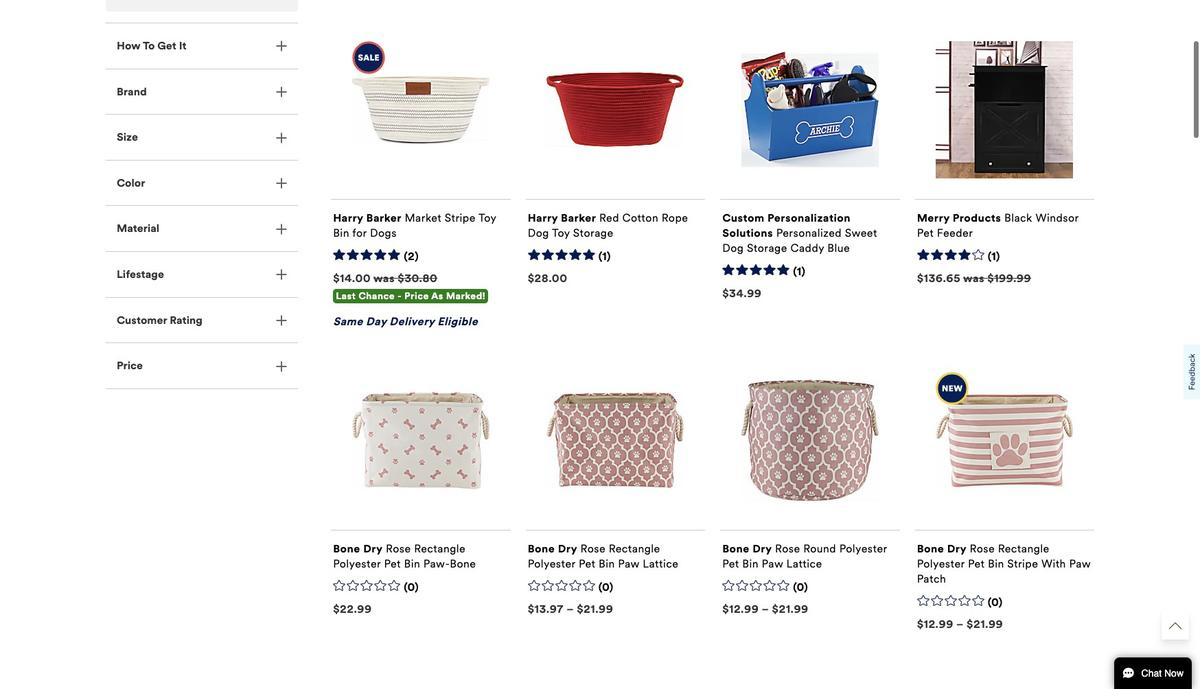 Task type: describe. For each thing, give the bounding box(es) containing it.
bin for rose rectangle polyester pet bin paw-bone
[[404, 557, 420, 571]]

red
[[599, 211, 619, 224]]

1 review element for black
[[988, 250, 1000, 264]]

harry for bin
[[333, 211, 363, 224]]

2 reviews element
[[404, 250, 419, 264]]

(1) for red
[[598, 250, 611, 263]]

windsor
[[1036, 211, 1079, 224]]

custom
[[722, 211, 765, 224]]

from $12.99 up to $21.99 element for paw
[[722, 603, 809, 616]]

rectangle for paw-
[[414, 542, 466, 555]]

merry products
[[917, 211, 1001, 224]]

polyester for rose rectangle polyester pet bin paw lattice
[[528, 557, 576, 571]]

as
[[431, 290, 443, 302]]

harry for dog
[[528, 211, 558, 224]]

$28.00
[[528, 272, 567, 285]]

eligible
[[437, 315, 478, 328]]

market stripe toy bin for dogs
[[333, 211, 496, 239]]

black windsor pet feeder
[[917, 211, 1079, 239]]

plus icon 2 image for fifth plus icon 2 dropdown button from the top
[[276, 224, 287, 235]]

8 plus icon 2 button from the top
[[106, 343, 298, 388]]

bone for rose rectangle polyester pet bin paw-bone
[[333, 542, 360, 555]]

pet for rose rectangle polyester pet bin paw-bone
[[384, 557, 401, 571]]

rose for rose rectangle polyester pet bin paw lattice
[[581, 542, 606, 555]]

bone for rose round polyester pet bin paw lattice
[[722, 542, 750, 555]]

delivery
[[389, 315, 435, 328]]

$12.99 – $21.99 for paw
[[722, 603, 809, 616]]

$136.65 was $199.99
[[917, 272, 1031, 285]]

red cotton rope dog toy storage
[[528, 211, 688, 239]]

rectangle for paw
[[609, 542, 660, 555]]

lattice for round
[[786, 557, 822, 571]]

bone dry for rose rectangle polyester pet bin paw lattice
[[528, 542, 577, 555]]

bin for rose rectangle polyester pet bin stripe with paw patch
[[988, 557, 1004, 571]]

$13.97 – $21.99
[[528, 603, 613, 616]]

same day delivery eligible
[[333, 315, 478, 328]]

rose rectangle polyester pet bin paw-bone
[[333, 542, 476, 571]]

$22.99
[[333, 603, 372, 616]]

cotton
[[622, 211, 659, 224]]

bin inside market stripe toy bin for dogs
[[333, 226, 349, 239]]

(0) for rose rectangle polyester pet bin paw-bone
[[404, 581, 419, 594]]

plus icon 2 image for 8th plus icon 2 dropdown button from the top
[[276, 361, 287, 372]]

dry for rose rectangle polyester pet bin stripe with paw patch
[[947, 542, 967, 555]]

rose rectangle polyester pet bin paw lattice
[[528, 542, 679, 571]]

harry barker for for
[[333, 211, 402, 224]]

6 plus icon 2 button from the top
[[106, 252, 298, 297]]

merry
[[917, 211, 950, 224]]

for
[[352, 226, 367, 239]]

$34.99
[[722, 287, 762, 300]]

(0) for rose rectangle polyester pet bin paw lattice
[[598, 581, 614, 594]]

paw inside rose rectangle polyester pet bin stripe with paw patch
[[1069, 557, 1091, 571]]

with
[[1041, 557, 1066, 571]]

storage inside personalized sweet dog storage caddy blue
[[747, 242, 787, 255]]

black
[[1004, 211, 1032, 224]]

plus icon 2 image for 2nd plus icon 2 dropdown button from the bottom
[[276, 315, 287, 326]]

plus icon 2 image for 1st plus icon 2 dropdown button from the top
[[276, 41, 287, 52]]

$12.99 – $21.99 for stripe
[[917, 618, 1003, 631]]

0 reviews element for rose rectangle polyester pet bin paw lattice
[[598, 581, 614, 595]]

caddy
[[791, 242, 824, 255]]

paw for rectangle
[[618, 557, 640, 571]]

market
[[405, 211, 442, 224]]

chance
[[358, 290, 395, 302]]

dry for rose rectangle polyester pet bin paw lattice
[[558, 542, 577, 555]]

$12.99 for rose rectangle polyester pet bin stripe with paw patch
[[917, 618, 953, 631]]

price
[[404, 290, 429, 302]]

rose rectangle polyester pet bin stripe with paw patch
[[917, 542, 1091, 586]]

7 plus icon 2 button from the top
[[106, 298, 298, 343]]

polyester for rose rectangle polyester pet bin paw-bone
[[333, 557, 381, 571]]

sweet
[[845, 226, 877, 239]]

4 plus icon 2 button from the top
[[106, 161, 298, 206]]

polyester for rose round polyester pet bin paw lattice
[[839, 542, 887, 555]]

same
[[333, 315, 363, 328]]

barker for dogs
[[366, 211, 402, 224]]

bone for rose rectangle polyester pet bin stripe with paw patch
[[917, 542, 944, 555]]



Task type: locate. For each thing, give the bounding box(es) containing it.
was up chance
[[373, 272, 395, 285]]

0 reviews element down "rose rectangle polyester pet bin paw lattice"
[[598, 581, 614, 595]]

dry for rose rectangle polyester pet bin paw-bone
[[363, 542, 383, 555]]

0 horizontal spatial was
[[373, 272, 395, 285]]

pet inside black windsor pet feeder
[[917, 226, 934, 239]]

– for rose round polyester pet bin paw lattice
[[762, 603, 769, 616]]

4 bone dry from the left
[[917, 542, 967, 555]]

(1) down red cotton rope dog toy storage
[[598, 250, 611, 263]]

$21.99 for rose round polyester pet bin paw lattice
[[772, 603, 809, 616]]

– for rose rectangle polyester pet bin stripe with paw patch
[[956, 618, 964, 631]]

2 rectangle from the left
[[609, 542, 660, 555]]

bin for rose rectangle polyester pet bin paw lattice
[[599, 557, 615, 571]]

0 reviews element down the rose rectangle polyester pet bin paw-bone
[[404, 581, 419, 595]]

4 rose from the left
[[970, 542, 995, 555]]

rose
[[386, 542, 411, 555], [581, 542, 606, 555], [775, 542, 800, 555], [970, 542, 995, 555]]

toy up $28.00
[[552, 226, 570, 239]]

-
[[397, 290, 402, 302]]

rectangle for stripe
[[998, 542, 1050, 555]]

dogs
[[370, 226, 397, 239]]

polyester inside rose round polyester pet bin paw lattice
[[839, 542, 887, 555]]

0 horizontal spatial rectangle
[[414, 542, 466, 555]]

solutions
[[722, 226, 773, 239]]

lattice inside rose round polyester pet bin paw lattice
[[786, 557, 822, 571]]

1 review element
[[598, 250, 611, 264], [988, 250, 1000, 264], [793, 265, 806, 279]]

2 horizontal spatial $21.99
[[967, 618, 1003, 631]]

2 barker from the left
[[561, 211, 596, 224]]

stripe inside rose rectangle polyester pet bin stripe with paw patch
[[1007, 557, 1038, 571]]

0 vertical spatial toy
[[478, 211, 496, 224]]

6 plus icon 2 image from the top
[[276, 269, 287, 280]]

2 plus icon 2 image from the top
[[276, 86, 287, 97]]

lattice inside "rose rectangle polyester pet bin paw lattice"
[[643, 557, 679, 571]]

(2)
[[404, 250, 419, 263]]

plus icon 2 image for seventh plus icon 2 dropdown button from the bottom
[[276, 86, 287, 97]]

0 reviews element for rose round polyester pet bin paw lattice
[[793, 581, 808, 595]]

0 reviews element
[[404, 581, 419, 595], [598, 581, 614, 595], [793, 581, 808, 595], [988, 596, 1003, 610]]

harry barker for toy
[[528, 211, 596, 224]]

(0) for rose round polyester pet bin paw lattice
[[793, 581, 808, 594]]

rope
[[662, 211, 688, 224]]

3 rectangle from the left
[[998, 542, 1050, 555]]

3 bone dry from the left
[[722, 542, 772, 555]]

1 rectangle from the left
[[414, 542, 466, 555]]

1 horizontal spatial stripe
[[1007, 557, 1038, 571]]

plus icon 2 image for 5th plus icon 2 dropdown button from the bottom
[[276, 178, 287, 189]]

harry barker
[[333, 211, 402, 224], [528, 211, 596, 224]]

4 dry from the left
[[947, 542, 967, 555]]

1 vertical spatial storage
[[747, 242, 787, 255]]

round
[[803, 542, 836, 555]]

2 paw from the left
[[762, 557, 783, 571]]

feeder
[[937, 226, 973, 239]]

2 horizontal spatial (1)
[[988, 250, 1000, 263]]

was for $14.00
[[373, 272, 395, 285]]

$13.97
[[528, 603, 564, 616]]

(0) down rose rectangle polyester pet bin stripe with paw patch at right
[[988, 596, 1003, 609]]

patch
[[917, 573, 946, 586]]

0 vertical spatial stripe
[[445, 211, 476, 224]]

dog up $28.00
[[528, 226, 549, 239]]

(0)
[[404, 581, 419, 594], [598, 581, 614, 594], [793, 581, 808, 594], [988, 596, 1003, 609]]

storage down solutions
[[747, 242, 787, 255]]

polyester for rose rectangle polyester pet bin stripe with paw patch
[[917, 557, 965, 571]]

2 harry barker from the left
[[528, 211, 596, 224]]

barker
[[366, 211, 402, 224], [561, 211, 596, 224]]

1 horizontal spatial rectangle
[[609, 542, 660, 555]]

plus icon 2 image for 3rd plus icon 2 dropdown button from the top
[[276, 132, 287, 143]]

plus icon 2 button
[[106, 23, 298, 68], [106, 69, 298, 114], [106, 115, 298, 160], [106, 161, 298, 206], [106, 206, 298, 251], [106, 252, 298, 297], [106, 298, 298, 343], [106, 343, 298, 388]]

(0) down the rose rectangle polyester pet bin paw-bone
[[404, 581, 419, 594]]

0 horizontal spatial harry
[[333, 211, 363, 224]]

bone dry for rose rectangle polyester pet bin paw-bone
[[333, 542, 383, 555]]

2 lattice from the left
[[786, 557, 822, 571]]

1 review element down caddy
[[793, 265, 806, 279]]

rose for rose round polyester pet bin paw lattice
[[775, 542, 800, 555]]

bin for rose round polyester pet bin paw lattice
[[742, 557, 759, 571]]

rectangle inside "rose rectangle polyester pet bin paw lattice"
[[609, 542, 660, 555]]

stripe inside market stripe toy bin for dogs
[[445, 211, 476, 224]]

0 horizontal spatial $21.99
[[577, 603, 613, 616]]

harry up for
[[333, 211, 363, 224]]

blue
[[827, 242, 850, 255]]

5 plus icon 2 image from the top
[[276, 224, 287, 235]]

rose inside rose round polyester pet bin paw lattice
[[775, 542, 800, 555]]

toy inside red cotton rope dog toy storage
[[552, 226, 570, 239]]

1 review element up $199.99
[[988, 250, 1000, 264]]

2 horizontal spatial –
[[956, 618, 964, 631]]

day
[[366, 315, 387, 328]]

(1)
[[598, 250, 611, 263], [988, 250, 1000, 263], [793, 265, 806, 278]]

rectangle inside rose rectangle polyester pet bin stripe with paw patch
[[998, 542, 1050, 555]]

1 horizontal spatial $12.99 – $21.99
[[917, 618, 1003, 631]]

1 horizontal spatial dog
[[722, 242, 744, 255]]

1 vertical spatial stripe
[[1007, 557, 1038, 571]]

0 reviews element down rose rectangle polyester pet bin stripe with paw patch at right
[[988, 596, 1003, 610]]

barker for storage
[[561, 211, 596, 224]]

dry
[[363, 542, 383, 555], [558, 542, 577, 555], [753, 542, 772, 555], [947, 542, 967, 555]]

$21.99 right $13.97
[[577, 603, 613, 616]]

1 horizontal spatial storage
[[747, 242, 787, 255]]

personalized sweet dog storage caddy blue
[[722, 226, 877, 255]]

last
[[336, 290, 356, 302]]

was
[[373, 272, 395, 285], [963, 272, 985, 285]]

4 plus icon 2 image from the top
[[276, 178, 287, 189]]

storage down red
[[573, 226, 613, 239]]

polyester up $13.97
[[528, 557, 576, 571]]

1 horizontal spatial $21.99
[[772, 603, 809, 616]]

0 vertical spatial from $12.99 up to $21.99 element
[[722, 603, 809, 616]]

paw for round
[[762, 557, 783, 571]]

bin inside "rose rectangle polyester pet bin paw lattice"
[[599, 557, 615, 571]]

1 dry from the left
[[363, 542, 383, 555]]

pet
[[917, 226, 934, 239], [384, 557, 401, 571], [579, 557, 595, 571], [722, 557, 739, 571], [968, 557, 985, 571]]

pet inside rose rectangle polyester pet bin stripe with paw patch
[[968, 557, 985, 571]]

bin inside rose round polyester pet bin paw lattice
[[742, 557, 759, 571]]

bin inside the rose rectangle polyester pet bin paw-bone
[[404, 557, 420, 571]]

from $12.99 up to $21.99 element down patch
[[917, 618, 1003, 631]]

1 review element down red cotton rope dog toy storage
[[598, 250, 611, 264]]

paw
[[618, 557, 640, 571], [762, 557, 783, 571], [1069, 557, 1091, 571]]

(0) down "rose rectangle polyester pet bin paw lattice"
[[598, 581, 614, 594]]

5 plus icon 2 button from the top
[[106, 206, 298, 251]]

3 rose from the left
[[775, 542, 800, 555]]

$21.99 for rose rectangle polyester pet bin stripe with paw patch
[[967, 618, 1003, 631]]

1 horizontal spatial harry
[[528, 211, 558, 224]]

storage
[[573, 226, 613, 239], [747, 242, 787, 255]]

bone dry for rose round polyester pet bin paw lattice
[[722, 542, 772, 555]]

0 horizontal spatial –
[[567, 603, 574, 616]]

bone
[[333, 542, 360, 555], [528, 542, 555, 555], [722, 542, 750, 555], [917, 542, 944, 555], [450, 557, 476, 571]]

1 plus icon 2 button from the top
[[106, 23, 298, 68]]

dog inside personalized sweet dog storage caddy blue
[[722, 242, 744, 255]]

from $12.99 up to $21.99 element
[[722, 603, 809, 616], [917, 618, 1003, 631]]

rose inside the rose rectangle polyester pet bin paw-bone
[[386, 542, 411, 555]]

$21.99 down rose rectangle polyester pet bin stripe with paw patch at right
[[967, 618, 1003, 631]]

8 plus icon 2 image from the top
[[276, 361, 287, 372]]

0 horizontal spatial lattice
[[643, 557, 679, 571]]

$21.99
[[577, 603, 613, 616], [772, 603, 809, 616], [967, 618, 1003, 631]]

1 was from the left
[[373, 272, 395, 285]]

was right the $136.65
[[963, 272, 985, 285]]

3 plus icon 2 image from the top
[[276, 132, 287, 143]]

toy right market
[[478, 211, 496, 224]]

1 plus icon 2 image from the top
[[276, 41, 287, 52]]

harry barker up for
[[333, 211, 402, 224]]

0 horizontal spatial (1)
[[598, 250, 611, 263]]

paw-
[[423, 557, 450, 571]]

barker up dogs
[[366, 211, 402, 224]]

0 horizontal spatial $12.99 – $21.99
[[722, 603, 809, 616]]

stripe left with
[[1007, 557, 1038, 571]]

rose round polyester pet bin paw lattice
[[722, 542, 887, 571]]

1 vertical spatial toy
[[552, 226, 570, 239]]

bone dry
[[333, 542, 383, 555], [528, 542, 577, 555], [722, 542, 772, 555], [917, 542, 967, 555]]

1 barker from the left
[[366, 211, 402, 224]]

(0) down rose round polyester pet bin paw lattice
[[793, 581, 808, 594]]

dog down solutions
[[722, 242, 744, 255]]

from $12.99 up to $21.99 element down rose round polyester pet bin paw lattice
[[722, 603, 809, 616]]

1 vertical spatial from $12.99 up to $21.99 element
[[917, 618, 1003, 631]]

0 horizontal spatial dog
[[528, 226, 549, 239]]

0 vertical spatial $12.99
[[722, 603, 759, 616]]

$21.99 for rose rectangle polyester pet bin paw lattice
[[577, 603, 613, 616]]

pet for rose rectangle polyester pet bin stripe with paw patch
[[968, 557, 985, 571]]

1 horizontal spatial 1 review element
[[793, 265, 806, 279]]

1 review element for red
[[598, 250, 611, 264]]

pet inside "rose rectangle polyester pet bin paw lattice"
[[579, 557, 595, 571]]

paw inside rose round polyester pet bin paw lattice
[[762, 557, 783, 571]]

pet inside rose round polyester pet bin paw lattice
[[722, 557, 739, 571]]

0 reviews element down rose round polyester pet bin paw lattice
[[793, 581, 808, 595]]

pet inside the rose rectangle polyester pet bin paw-bone
[[384, 557, 401, 571]]

1 horizontal spatial harry barker
[[528, 211, 596, 224]]

storage inside red cotton rope dog toy storage
[[573, 226, 613, 239]]

–
[[567, 603, 574, 616], [762, 603, 769, 616], [956, 618, 964, 631]]

2 harry from the left
[[528, 211, 558, 224]]

2 horizontal spatial rectangle
[[998, 542, 1050, 555]]

1 horizontal spatial barker
[[561, 211, 596, 224]]

0 vertical spatial storage
[[573, 226, 613, 239]]

dog
[[528, 226, 549, 239], [722, 242, 744, 255]]

(1) down caddy
[[793, 265, 806, 278]]

dry for rose round polyester pet bin paw lattice
[[753, 542, 772, 555]]

1 bone dry from the left
[[333, 542, 383, 555]]

toy inside market stripe toy bin for dogs
[[478, 211, 496, 224]]

harry barker left red
[[528, 211, 596, 224]]

1 vertical spatial $12.99
[[917, 618, 953, 631]]

polyester up patch
[[917, 557, 965, 571]]

bin
[[333, 226, 349, 239], [404, 557, 420, 571], [599, 557, 615, 571], [742, 557, 759, 571], [988, 557, 1004, 571]]

2 plus icon 2 button from the top
[[106, 69, 298, 114]]

$14.00 was $30.80 last chance - price as marked!
[[333, 272, 485, 302]]

lattice for rectangle
[[643, 557, 679, 571]]

0 reviews element for rose rectangle polyester pet bin paw-bone
[[404, 581, 419, 595]]

$199.99
[[987, 272, 1031, 285]]

personalized
[[776, 226, 842, 239]]

plus icon 2 image for third plus icon 2 dropdown button from the bottom
[[276, 269, 287, 280]]

1 harry from the left
[[333, 211, 363, 224]]

$12.99
[[722, 603, 759, 616], [917, 618, 953, 631]]

3 paw from the left
[[1069, 557, 1091, 571]]

from $13.97 up to $21.99 element
[[528, 603, 613, 616]]

1 horizontal spatial (1)
[[793, 265, 806, 278]]

rectangle
[[414, 542, 466, 555], [609, 542, 660, 555], [998, 542, 1050, 555]]

polyester
[[839, 542, 887, 555], [333, 557, 381, 571], [528, 557, 576, 571], [917, 557, 965, 571]]

7 plus icon 2 image from the top
[[276, 315, 287, 326]]

bone for rose rectangle polyester pet bin paw lattice
[[528, 542, 555, 555]]

1 horizontal spatial from $12.99 up to $21.99 element
[[917, 618, 1003, 631]]

0 vertical spatial $12.99 – $21.99
[[722, 603, 809, 616]]

(0) for rose rectangle polyester pet bin stripe with paw patch
[[988, 596, 1003, 609]]

2 dry from the left
[[558, 542, 577, 555]]

rose for rose rectangle polyester pet bin stripe with paw patch
[[970, 542, 995, 555]]

rose for rose rectangle polyester pet bin paw-bone
[[386, 542, 411, 555]]

(1) for black
[[988, 250, 1000, 263]]

paw inside "rose rectangle polyester pet bin paw lattice"
[[618, 557, 640, 571]]

was for $136.65
[[963, 272, 985, 285]]

0 vertical spatial dog
[[528, 226, 549, 239]]

3 plus icon 2 button from the top
[[106, 115, 298, 160]]

$14.00
[[333, 272, 371, 285]]

0 horizontal spatial storage
[[573, 226, 613, 239]]

0 horizontal spatial paw
[[618, 557, 640, 571]]

$136.65
[[917, 272, 960, 285]]

personalization
[[767, 211, 851, 224]]

0 horizontal spatial barker
[[366, 211, 402, 224]]

polyester inside "rose rectangle polyester pet bin paw lattice"
[[528, 557, 576, 571]]

1 lattice from the left
[[643, 557, 679, 571]]

1 horizontal spatial lattice
[[786, 557, 822, 571]]

0 horizontal spatial 1 review element
[[598, 250, 611, 264]]

– for rose rectangle polyester pet bin paw lattice
[[567, 603, 574, 616]]

rose inside rose rectangle polyester pet bin stripe with paw patch
[[970, 542, 995, 555]]

0 reviews element for rose rectangle polyester pet bin stripe with paw patch
[[988, 596, 1003, 610]]

1 vertical spatial $12.99 – $21.99
[[917, 618, 1003, 631]]

2 horizontal spatial 1 review element
[[988, 250, 1000, 264]]

marked!
[[446, 290, 485, 302]]

rose inside "rose rectangle polyester pet bin paw lattice"
[[581, 542, 606, 555]]

harry up $28.00
[[528, 211, 558, 224]]

$30.80
[[398, 272, 437, 285]]

polyester inside the rose rectangle polyester pet bin paw-bone
[[333, 557, 381, 571]]

$12.99 – $21.99
[[722, 603, 809, 616], [917, 618, 1003, 631]]

0 horizontal spatial $12.99
[[722, 603, 759, 616]]

bone inside the rose rectangle polyester pet bin paw-bone
[[450, 557, 476, 571]]

scroll to top image
[[1169, 620, 1181, 632]]

was inside "$14.00 was $30.80 last chance - price as marked!"
[[373, 272, 395, 285]]

products
[[953, 211, 1001, 224]]

bone dry for rose rectangle polyester pet bin stripe with paw patch
[[917, 542, 967, 555]]

rectangle inside the rose rectangle polyester pet bin paw-bone
[[414, 542, 466, 555]]

(1) up $199.99
[[988, 250, 1000, 263]]

(1) for personalized
[[793, 265, 806, 278]]

$12.99 for rose round polyester pet bin paw lattice
[[722, 603, 759, 616]]

polyester inside rose rectangle polyester pet bin stripe with paw patch
[[917, 557, 965, 571]]

1 review element for personalized
[[793, 265, 806, 279]]

plus icon 2 image
[[276, 41, 287, 52], [276, 86, 287, 97], [276, 132, 287, 143], [276, 178, 287, 189], [276, 224, 287, 235], [276, 269, 287, 280], [276, 315, 287, 326], [276, 361, 287, 372]]

1 horizontal spatial $12.99
[[917, 618, 953, 631]]

polyester up $22.99
[[333, 557, 381, 571]]

2 rose from the left
[[581, 542, 606, 555]]

pet for rose rectangle polyester pet bin paw lattice
[[579, 557, 595, 571]]

lattice
[[643, 557, 679, 571], [786, 557, 822, 571]]

0 horizontal spatial from $12.99 up to $21.99 element
[[722, 603, 809, 616]]

1 harry barker from the left
[[333, 211, 402, 224]]

1 horizontal spatial was
[[963, 272, 985, 285]]

0 horizontal spatial harry barker
[[333, 211, 402, 224]]

stripe right market
[[445, 211, 476, 224]]

1 horizontal spatial paw
[[762, 557, 783, 571]]

bin inside rose rectangle polyester pet bin stripe with paw patch
[[988, 557, 1004, 571]]

1 horizontal spatial toy
[[552, 226, 570, 239]]

1 paw from the left
[[618, 557, 640, 571]]

$21.99 down rose round polyester pet bin paw lattice
[[772, 603, 809, 616]]

dog inside red cotton rope dog toy storage
[[528, 226, 549, 239]]

barker left red
[[561, 211, 596, 224]]

$12.99 – $21.99 down patch
[[917, 618, 1003, 631]]

1 horizontal spatial –
[[762, 603, 769, 616]]

0 horizontal spatial toy
[[478, 211, 496, 224]]

2 was from the left
[[963, 272, 985, 285]]

2 bone dry from the left
[[528, 542, 577, 555]]

$12.99 – $21.99 down rose round polyester pet bin paw lattice
[[722, 603, 809, 616]]

2 horizontal spatial paw
[[1069, 557, 1091, 571]]

harry
[[333, 211, 363, 224], [528, 211, 558, 224]]

custom personalization solutions
[[722, 211, 851, 239]]

3 dry from the left
[[753, 542, 772, 555]]

0 horizontal spatial stripe
[[445, 211, 476, 224]]

stripe
[[445, 211, 476, 224], [1007, 557, 1038, 571]]

from $12.99 up to $21.99 element for stripe
[[917, 618, 1003, 631]]

1 rose from the left
[[386, 542, 411, 555]]

1 vertical spatial dog
[[722, 242, 744, 255]]

pet for rose round polyester pet bin paw lattice
[[722, 557, 739, 571]]

polyester right round
[[839, 542, 887, 555]]

styled arrow button link
[[1162, 612, 1189, 640]]

toy
[[478, 211, 496, 224], [552, 226, 570, 239]]



Task type: vqa. For each thing, say whether or not it's contained in the screenshot.
bottommost $12.99 – $21.99
yes



